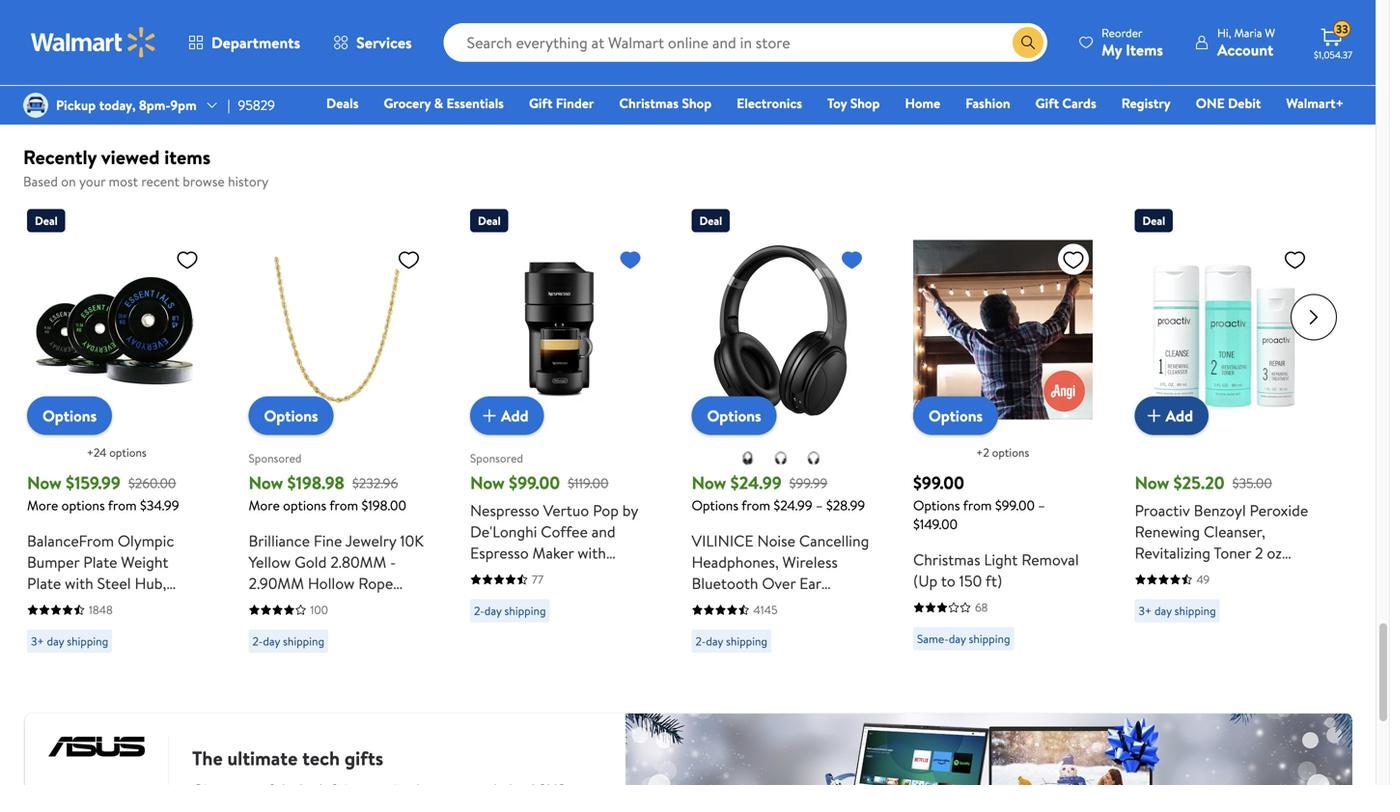 Task type: locate. For each thing, give the bounding box(es) containing it.
95829
[[238, 96, 275, 114]]

3
[[1279, 585, 1287, 606]]

options link up the +2
[[913, 396, 999, 435]]

1 horizontal spatial christmas
[[913, 549, 981, 570]]

options right +24
[[109, 444, 147, 461]]

add to favorites list, balancefrom olympic bumper plate weight plate with steel hub, black, 160 lbs set image
[[176, 248, 199, 272]]

0 horizontal spatial –
[[816, 496, 823, 515]]

1 deal from the left
[[35, 212, 58, 229]]

black, inside vilinice noise cancelling headphones, wireless bluetooth over ear headphones with microphone, black, q8
[[780, 615, 819, 636]]

shipping up one
[[1175, 56, 1216, 72]]

- inside the 'brilliance fine jewelry 10k yellow gold 2.80mm - 2.90mm hollow rope necklace,22"'
[[390, 551, 396, 573]]

shop inside christmas shop link
[[682, 94, 712, 112]]

black, inside balancefrom olympic bumper plate weight plate with steel hub, black, 160 lbs set
[[27, 594, 66, 615]]

2 horizontal spatial with
[[779, 594, 808, 615]]

now left $159.99
[[27, 471, 62, 495]]

product group containing 13
[[470, 0, 665, 83]]

2 gift from the left
[[1036, 94, 1059, 112]]

day down to
[[949, 631, 966, 647]]

gift left finder
[[529, 94, 553, 112]]

now inside sponsored now $99.00 $119.00 nespresso vertuo pop by de'longhi coffee and espresso maker with coffee tasting set, black
[[470, 471, 505, 495]]

walmart+
[[1287, 94, 1344, 112]]

gift left cards
[[1036, 94, 1059, 112]]

3+ day shipping up fashion
[[917, 56, 995, 72]]

shop right toy
[[850, 94, 880, 112]]

1 shop from the left
[[682, 94, 712, 112]]

$99.00 up the nespresso
[[509, 471, 560, 495]]

more
[[27, 496, 58, 515], [249, 496, 280, 515]]

2 now from the left
[[249, 471, 283, 495]]

0 vertical spatial 49
[[1197, 24, 1210, 41]]

+24 options
[[87, 444, 147, 461]]

product group containing now $99.00
[[470, 201, 650, 661]]

shop for toy shop
[[850, 94, 880, 112]]

1 horizontal spatial with
[[578, 542, 606, 563]]

add button up the $25.20
[[1135, 396, 1209, 435]]

0 horizontal spatial sponsored
[[249, 450, 302, 466]]

4 options link from the left
[[913, 396, 999, 435]]

options down $198.98
[[283, 496, 327, 515]]

49
[[1197, 24, 1210, 41], [1197, 571, 1210, 588]]

$119.00
[[568, 473, 609, 492]]

add for add to cart icon
[[1166, 405, 1194, 426]]

shipping down 1848
[[67, 633, 108, 649]]

same-day shipping
[[917, 631, 1011, 647]]

1 vertical spatial 49
[[1197, 571, 1210, 588]]

shop inside the toy shop link
[[850, 94, 880, 112]]

1 horizontal spatial black,
[[780, 615, 819, 636]]

0 horizontal spatial black,
[[27, 594, 66, 615]]

now left $198.98
[[249, 471, 283, 495]]

0 vertical spatial coffee
[[541, 521, 588, 542]]

options up (up
[[913, 496, 960, 515]]

0 horizontal spatial shop
[[682, 94, 712, 112]]

browse
[[183, 172, 225, 191]]

sponsored inside sponsored now $198.98 $232.96 more options from $198.00
[[249, 450, 302, 466]]

acne down 1 on the bottom right of page
[[1205, 627, 1240, 648]]

from down $198.98
[[330, 496, 358, 515]]

most
[[109, 172, 138, 191]]

add
[[501, 405, 529, 426], [1166, 405, 1194, 426]]

1 vertical spatial coffee
[[470, 563, 517, 585]]

3+ for product group containing 49
[[1139, 56, 1152, 72]]

1 horizontal spatial gift
[[1036, 94, 1059, 112]]

one
[[1196, 94, 1225, 112]]

with right 4145
[[779, 594, 808, 615]]

fashion link
[[957, 93, 1019, 113]]

items
[[1126, 39, 1164, 60]]

sponsored up $198.98
[[249, 450, 302, 466]]

bumper
[[27, 551, 80, 573]]

3+ day shipping for product group containing 13
[[474, 56, 552, 72]]

shop left "electronics"
[[682, 94, 712, 112]]

2 shop from the left
[[850, 94, 880, 112]]

and right each
[[1171, 563, 1195, 585]]

1 horizontal spatial –
[[1038, 496, 1046, 515]]

0 horizontal spatial christmas
[[619, 94, 679, 112]]

1 horizontal spatial add
[[1166, 405, 1194, 426]]

christmas down $149.00
[[913, 549, 981, 570]]

1 add from the left
[[501, 405, 529, 426]]

sponsored down add to cart image
[[470, 450, 523, 466]]

of
[[1261, 585, 1275, 606]]

brilliance fine jewelry 10k yellow gold 2.80mm - 2.90mm hollow rope necklace,22" image
[[249, 240, 428, 420]]

$24.99
[[731, 471, 782, 495], [774, 496, 813, 515]]

3+ day shipping down the 13
[[474, 56, 552, 72]]

options
[[42, 405, 97, 426], [264, 405, 318, 426], [707, 405, 762, 426], [929, 405, 983, 426], [692, 496, 739, 515], [913, 496, 960, 515]]

options up +24
[[42, 405, 97, 426]]

1 horizontal spatial set
[[1235, 585, 1257, 606]]

day up complete
[[1155, 603, 1172, 619]]

add up the $25.20
[[1166, 405, 1194, 426]]

remove from favorites list, vilinice noise cancelling headphones, wireless bluetooth over ear headphones with microphone, black, q8 image
[[841, 248, 864, 272]]

set inside now $25.20 $35.00 proactiv benzoyl peroxide renewing cleanser, revitalizing toner 2 oz each and repairing treatment 1 oz set of 3 for acne prone skin - 30 day complete acne skin care kit
[[1235, 585, 1257, 606]]

maker
[[533, 542, 574, 563]]

1 from from the left
[[108, 496, 137, 515]]

proactiv
[[1135, 500, 1190, 521]]

 image
[[23, 93, 48, 118]]

more up 'balancefrom'
[[27, 496, 58, 515]]

1 horizontal spatial and
[[1171, 563, 1195, 585]]

2 from from the left
[[330, 496, 358, 515]]

49 left hi,
[[1197, 24, 1210, 41]]

black, left q8 at the bottom of the page
[[780, 615, 819, 636]]

0 horizontal spatial $99.00
[[509, 471, 560, 495]]

oz right 2
[[1267, 542, 1282, 563]]

christmas shop
[[619, 94, 712, 112]]

49 up prone
[[1197, 571, 1210, 588]]

deal
[[35, 212, 58, 229], [478, 212, 501, 229], [700, 212, 722, 229], [1143, 212, 1166, 229]]

product group containing now $198.98
[[249, 201, 428, 661]]

160
[[70, 594, 93, 615]]

options down $159.99
[[61, 496, 105, 515]]

- left 10k
[[390, 551, 396, 573]]

yellow
[[249, 551, 291, 573]]

oz right 1 on the bottom right of page
[[1216, 585, 1231, 606]]

1848
[[89, 602, 113, 618]]

options link for 'christmas light removal (up to 150 ft)' image
[[913, 396, 999, 435]]

1 – from the left
[[816, 496, 823, 515]]

set,
[[571, 563, 597, 585]]

departments
[[211, 32, 300, 53]]

shop for christmas shop
[[682, 94, 712, 112]]

shipping down 77
[[505, 603, 546, 619]]

0 horizontal spatial oz
[[1216, 585, 1231, 606]]

with inside vilinice noise cancelling headphones, wireless bluetooth over ear headphones with microphone, black, q8
[[779, 594, 808, 615]]

with
[[578, 542, 606, 563], [65, 573, 93, 594], [779, 594, 808, 615]]

0 horizontal spatial gift
[[529, 94, 553, 112]]

options inside sponsored now $198.98 $232.96 more options from $198.00
[[283, 496, 327, 515]]

3+ right my
[[1139, 56, 1152, 72]]

acne
[[1135, 606, 1169, 627], [1205, 627, 1240, 648]]

brilliance
[[249, 530, 310, 551]]

christmas right finder
[[619, 94, 679, 112]]

plate up lbs
[[83, 551, 117, 573]]

necklace,22"
[[249, 594, 336, 615]]

coffee
[[541, 521, 588, 542], [470, 563, 517, 585]]

skin
[[1217, 606, 1244, 627], [1243, 627, 1271, 648]]

1 horizontal spatial oz
[[1267, 542, 1282, 563]]

3+
[[474, 56, 487, 72], [917, 56, 931, 72], [1139, 56, 1152, 72], [1139, 603, 1152, 619], [31, 633, 44, 649]]

gift for gift finder
[[529, 94, 553, 112]]

2- up christmas shop link
[[696, 56, 706, 72]]

options up the +2
[[929, 405, 983, 426]]

set right lbs
[[119, 594, 141, 615]]

hub,
[[135, 573, 166, 594]]

1 horizontal spatial add button
[[1135, 396, 1209, 435]]

2 sponsored from the left
[[470, 450, 523, 466]]

1 options link from the left
[[27, 396, 112, 435]]

$149.00
[[913, 515, 958, 534]]

from down $159.99
[[108, 496, 137, 515]]

options link for 'vilinice noise cancelling headphones, wireless bluetooth over ear headphones with microphone, black, q8' image
[[692, 396, 777, 435]]

1 vertical spatial christmas
[[913, 549, 981, 570]]

set inside balancefrom olympic bumper plate weight plate with steel hub, black, 160 lbs set
[[119, 594, 141, 615]]

- left the 30
[[1248, 606, 1254, 627]]

recently
[[23, 143, 97, 170]]

history
[[228, 172, 269, 191]]

1 horizontal spatial -
[[1248, 606, 1254, 627]]

christmas for christmas shop
[[619, 94, 679, 112]]

from inside sponsored now $198.98 $232.96 more options from $198.00
[[330, 496, 358, 515]]

add button up the nespresso
[[470, 396, 544, 435]]

sponsored
[[249, 450, 302, 466], [470, 450, 523, 466]]

deal for now $159.99
[[35, 212, 58, 229]]

product group
[[27, 0, 222, 83], [249, 0, 443, 83], [470, 0, 665, 83], [692, 0, 886, 83], [913, 0, 1108, 83], [1135, 0, 1330, 83], [27, 201, 207, 661], [249, 201, 428, 661], [470, 201, 650, 661], [692, 201, 871, 661], [913, 201, 1093, 661], [1135, 201, 1315, 670]]

1 horizontal spatial more
[[249, 496, 280, 515]]

now inside now $24.99 $99.99 options from $24.99 – $28.99
[[692, 471, 726, 495]]

1 gift from the left
[[529, 94, 553, 112]]

gift finder
[[529, 94, 594, 112]]

with inside balancefrom olympic bumper plate weight plate with steel hub, black, 160 lbs set
[[65, 573, 93, 594]]

– up removal in the right bottom of the page
[[1038, 496, 1046, 515]]

4 now from the left
[[692, 471, 726, 495]]

product group containing $99.00
[[913, 201, 1093, 661]]

shipping down 4145
[[726, 633, 768, 649]]

$198.00
[[362, 496, 407, 515]]

debit
[[1228, 94, 1261, 112]]

1 sponsored from the left
[[249, 450, 302, 466]]

from inside now $159.99 $260.00 more options from $34.99
[[108, 496, 137, 515]]

$99.99
[[790, 473, 828, 492]]

christmas inside christmas light removal (up to 150 ft)
[[913, 549, 981, 570]]

sponsored now $198.98 $232.96 more options from $198.00
[[249, 450, 407, 515]]

now up proactiv
[[1135, 471, 1170, 495]]

ft)
[[986, 570, 1003, 591]]

$99.00 down +2 options at the right bottom of page
[[995, 496, 1035, 515]]

home link
[[897, 93, 949, 113]]

0 vertical spatial oz
[[1267, 542, 1282, 563]]

add up the nespresso
[[501, 405, 529, 426]]

options link for brilliance fine jewelry 10k yellow gold 2.80mm - 2.90mm hollow rope necklace,22" image
[[249, 396, 334, 435]]

product group containing now $159.99
[[27, 201, 207, 661]]

options up the black image
[[707, 405, 762, 426]]

now up vilinice
[[692, 471, 726, 495]]

0 horizontal spatial add
[[501, 405, 529, 426]]

gold
[[295, 551, 327, 573]]

1 add button from the left
[[470, 396, 544, 435]]

0 horizontal spatial and
[[592, 521, 616, 542]]

+2
[[976, 444, 990, 461]]

sponsored inside sponsored now $99.00 $119.00 nespresso vertuo pop by de'longhi coffee and espresso maker with coffee tasting set, black
[[470, 450, 523, 466]]

2 49 from the top
[[1197, 571, 1210, 588]]

0 vertical spatial christmas
[[619, 94, 679, 112]]

$24.99 down the black image
[[731, 471, 782, 495]]

3 options link from the left
[[692, 396, 777, 435]]

3+ day shipping up complete
[[1139, 603, 1216, 619]]

product group containing now $25.20
[[1135, 201, 1315, 670]]

now for $24.99
[[692, 471, 726, 495]]

registry link
[[1113, 93, 1180, 113]]

and inside now $25.20 $35.00 proactiv benzoyl peroxide renewing cleanser, revitalizing toner 2 oz each and repairing treatment 1 oz set of 3 for acne prone skin - 30 day complete acne skin care kit
[[1171, 563, 1195, 585]]

coffee left pop
[[541, 521, 588, 542]]

2 more from the left
[[249, 496, 280, 515]]

30
[[1257, 606, 1275, 627]]

2 deal from the left
[[478, 212, 501, 229]]

from up noise
[[742, 496, 771, 515]]

recent
[[141, 172, 180, 191]]

deal for now $24.99
[[700, 212, 722, 229]]

add to cart image
[[1143, 404, 1166, 427]]

for
[[1290, 585, 1310, 606]]

from right $149.00
[[963, 496, 992, 515]]

gift inside "link"
[[529, 94, 553, 112]]

options
[[109, 444, 147, 461], [992, 444, 1030, 461], [61, 496, 105, 515], [283, 496, 327, 515]]

acne left prone
[[1135, 606, 1169, 627]]

0 horizontal spatial more
[[27, 496, 58, 515]]

1 more from the left
[[27, 496, 58, 515]]

now inside now $25.20 $35.00 proactiv benzoyl peroxide renewing cleanser, revitalizing toner 2 oz each and repairing treatment 1 oz set of 3 for acne prone skin - 30 day complete acne skin care kit
[[1135, 471, 1170, 495]]

now inside sponsored now $198.98 $232.96 more options from $198.00
[[249, 471, 283, 495]]

christmas shop link
[[611, 93, 721, 113]]

2 add from the left
[[1166, 405, 1194, 426]]

more up brilliance
[[249, 496, 280, 515]]

options link up +24
[[27, 396, 112, 435]]

2 add button from the left
[[1135, 396, 1209, 435]]

- inside now $25.20 $35.00 proactiv benzoyl peroxide renewing cleanser, revitalizing toner 2 oz each and repairing treatment 1 oz set of 3 for acne prone skin - 30 day complete acne skin care kit
[[1248, 606, 1254, 627]]

1 horizontal spatial sponsored
[[470, 450, 523, 466]]

options link up the black image
[[692, 396, 777, 435]]

1 horizontal spatial shop
[[850, 94, 880, 112]]

5 now from the left
[[1135, 471, 1170, 495]]

services
[[356, 32, 412, 53]]

3+ day shipping up registry
[[1139, 56, 1216, 72]]

$25.20
[[1174, 471, 1225, 495]]

3+ up essentials
[[474, 56, 487, 72]]

add to cart image
[[478, 404, 501, 427]]

0 horizontal spatial with
[[65, 573, 93, 594]]

0 horizontal spatial add button
[[470, 396, 544, 435]]

oz
[[1267, 542, 1282, 563], [1216, 585, 1231, 606]]

3+ day shipping for product group containing 3+ day shipping
[[917, 56, 995, 72]]

deal for now $99.00
[[478, 212, 501, 229]]

0 horizontal spatial -
[[390, 551, 396, 573]]

prone
[[1173, 606, 1213, 627]]

0 vertical spatial -
[[390, 551, 396, 573]]

product group containing 134
[[692, 0, 886, 83]]

0 vertical spatial and
[[592, 521, 616, 542]]

with inside sponsored now $99.00 $119.00 nespresso vertuo pop by de'longhi coffee and espresso maker with coffee tasting set, black
[[578, 542, 606, 563]]

and left by
[[592, 521, 616, 542]]

8pm-
[[139, 96, 170, 114]]

gift finder link
[[520, 93, 603, 113]]

1364
[[89, 24, 112, 41]]

cards
[[1063, 94, 1097, 112]]

plate left 160
[[27, 573, 61, 594]]

with left lbs
[[65, 573, 93, 594]]

$99.00 up $149.00
[[913, 471, 965, 495]]

remove from favorites list, nespresso vertuo pop by de'longhi coffee and espresso maker with coffee tasting set, black image
[[619, 248, 642, 272]]

with right maker
[[578, 542, 606, 563]]

proactiv benzoyl peroxide renewing cleanser, revitalizing toner 2 oz each and repairing treatment 1 oz set of 3 for acne prone skin - 30 day complete acne skin care kit image
[[1135, 240, 1315, 420]]

now $25.20 $35.00 proactiv benzoyl peroxide renewing cleanser, revitalizing toner 2 oz each and repairing treatment 1 oz set of 3 for acne prone skin - 30 day complete acne skin care kit
[[1135, 471, 1310, 670]]

set left the 'of' at bottom
[[1235, 585, 1257, 606]]

shipping down 68
[[969, 631, 1011, 647]]

upgraded noise canceling headphones image
[[807, 450, 822, 466]]

options up vilinice
[[692, 496, 739, 515]]

$24.99 down $99.99
[[774, 496, 813, 515]]

items
[[164, 143, 211, 170]]

Search search field
[[444, 23, 1048, 62]]

next slide for recently viewed items list image
[[1291, 294, 1337, 340]]

search icon image
[[1021, 35, 1036, 50]]

day down bumper
[[47, 633, 64, 649]]

day up essentials
[[490, 56, 507, 72]]

options link
[[27, 396, 112, 435], [249, 396, 334, 435], [692, 396, 777, 435], [913, 396, 999, 435]]

options link up $198.98
[[249, 396, 334, 435]]

1 horizontal spatial acne
[[1205, 627, 1240, 648]]

1 now from the left
[[27, 471, 62, 495]]

3+ up home link
[[917, 56, 931, 72]]

2 options link from the left
[[249, 396, 334, 435]]

options inside now $159.99 $260.00 more options from $34.99
[[61, 496, 105, 515]]

shipping
[[510, 56, 552, 72], [726, 56, 768, 72], [953, 56, 995, 72], [1175, 56, 1216, 72], [505, 603, 546, 619], [1175, 603, 1216, 619], [969, 631, 1011, 647], [67, 633, 108, 649], [283, 633, 324, 649], [726, 633, 768, 649]]

from
[[108, 496, 137, 515], [330, 496, 358, 515], [742, 496, 771, 515], [963, 496, 992, 515]]

0 horizontal spatial set
[[119, 594, 141, 615]]

treatment
[[1135, 585, 1204, 606]]

vilinice noise cancelling headphones, wireless bluetooth over ear headphones with microphone, black, q8
[[692, 530, 869, 636]]

3 deal from the left
[[700, 212, 722, 229]]

day down 'necklace,22"'
[[263, 633, 280, 649]]

coffee down de'longhi
[[470, 563, 517, 585]]

day up christmas shop
[[706, 56, 723, 72]]

1 vertical spatial and
[[1171, 563, 1195, 585]]

microphone,
[[692, 615, 776, 636]]

bluetooth
[[692, 573, 759, 594]]

$34.99
[[140, 496, 179, 515]]

now inside now $159.99 $260.00 more options from $34.99
[[27, 471, 62, 495]]

walmart+ link
[[1278, 93, 1353, 113]]

options for brilliance fine jewelry 10k yellow gold 2.80mm - 2.90mm hollow rope necklace,22" image
[[264, 405, 318, 426]]

2 – from the left
[[1038, 496, 1046, 515]]

3+ up complete
[[1139, 603, 1152, 619]]

now up the nespresso
[[470, 471, 505, 495]]

shop
[[682, 94, 712, 112], [850, 94, 880, 112]]

vilinice noise cancelling headphones, wireless bluetooth over ear headphones with microphone, black, q8 image
[[692, 240, 871, 420]]

1 vertical spatial -
[[1248, 606, 1254, 627]]

3 now from the left
[[470, 471, 505, 495]]

9pm
[[170, 96, 197, 114]]

3 from from the left
[[742, 496, 771, 515]]

each
[[1135, 563, 1167, 585]]

now for $159.99
[[27, 471, 62, 495]]

4 from from the left
[[963, 496, 992, 515]]

$99.00 inside sponsored now $99.00 $119.00 nespresso vertuo pop by de'longhi coffee and espresso maker with coffee tasting set, black
[[509, 471, 560, 495]]

shipping up fashion link
[[953, 56, 995, 72]]

nespresso vertuo pop by de'longhi coffee and espresso maker with coffee tasting set, black image
[[470, 240, 650, 420]]



Task type: vqa. For each thing, say whether or not it's contained in the screenshot.
"items"
yes



Task type: describe. For each thing, give the bounding box(es) containing it.
1 horizontal spatial plate
[[83, 551, 117, 573]]

sponsored for $198.98
[[249, 450, 302, 466]]

light
[[984, 549, 1018, 570]]

christmas light removal (up to 150 ft) image
[[913, 240, 1093, 420]]

removal
[[1022, 549, 1079, 570]]

one debit link
[[1188, 93, 1270, 113]]

revitalizing
[[1135, 542, 1211, 563]]

– inside $99.00 options from $99.00 – $149.00
[[1038, 496, 1046, 515]]

now for $25.20
[[1135, 471, 1170, 495]]

fine
[[314, 530, 342, 551]]

0 horizontal spatial plate
[[27, 573, 61, 594]]

from inside now $24.99 $99.99 options from $24.99 – $28.99
[[742, 496, 771, 515]]

vilinice
[[692, 530, 754, 551]]

essentials
[[447, 94, 504, 112]]

options inside $99.00 options from $99.00 – $149.00
[[913, 496, 960, 515]]

3+ for product group containing 3+ day shipping
[[917, 56, 931, 72]]

brilliance fine jewelry 10k yellow gold 2.80mm - 2.90mm hollow rope necklace,22"
[[249, 530, 424, 615]]

options for 'vilinice noise cancelling headphones, wireless bluetooth over ear headphones with microphone, black, q8' image
[[707, 405, 762, 426]]

day down espresso
[[485, 603, 502, 619]]

pop
[[593, 500, 619, 521]]

grocery & essentials
[[384, 94, 504, 112]]

product group containing now $24.99
[[692, 201, 871, 661]]

add to favorites list, proactiv benzoyl peroxide renewing cleanser, revitalizing toner 2 oz each and repairing treatment 1 oz set of 3 for acne prone skin - 30 day complete acne skin care kit image
[[1284, 248, 1307, 272]]

3+ for product group containing 13
[[474, 56, 487, 72]]

day up home link
[[933, 56, 950, 72]]

Walmart Site-Wide search field
[[444, 23, 1048, 62]]

pickup
[[56, 96, 96, 114]]

3+ day shipping for product group containing 49
[[1139, 56, 1216, 72]]

viewed
[[101, 143, 160, 170]]

gift cards
[[1036, 94, 1097, 112]]

1 49 from the top
[[1197, 24, 1210, 41]]

0 horizontal spatial coffee
[[470, 563, 517, 585]]

2- down 'necklace,22"'
[[253, 633, 263, 649]]

hollow
[[308, 573, 355, 594]]

rope
[[358, 573, 393, 594]]

add for add to cart image
[[501, 405, 529, 426]]

black
[[600, 563, 636, 585]]

| 95829
[[228, 96, 275, 114]]

jewelry
[[346, 530, 396, 551]]

maria
[[1235, 25, 1263, 41]]

black image
[[741, 450, 756, 466]]

10k
[[400, 530, 424, 551]]

cancelling
[[799, 530, 869, 551]]

options link for "balancefrom olympic bumper plate weight plate with steel hub, black, 160 lbs set" image
[[27, 396, 112, 435]]

1 vertical spatial oz
[[1216, 585, 1231, 606]]

christmas for christmas light removal (up to 150 ft)
[[913, 549, 981, 570]]

shipping down 134
[[726, 56, 768, 72]]

sponsored now $99.00 $119.00 nespresso vertuo pop by de'longhi coffee and espresso maker with coffee tasting set, black
[[470, 450, 638, 585]]

4145
[[754, 602, 778, 618]]

more inside sponsored now $198.98 $232.96 more options from $198.00
[[249, 496, 280, 515]]

options right the +2
[[992, 444, 1030, 461]]

$159.99
[[66, 471, 121, 495]]

day down headphones
[[706, 633, 723, 649]]

add to favorites list, christmas light removal (up to 150 ft) image
[[1062, 248, 1085, 272]]

&
[[434, 94, 443, 112]]

product group containing 3+ day shipping
[[913, 0, 1108, 83]]

2- down headphones
[[696, 633, 706, 649]]

4 deal from the left
[[1143, 212, 1166, 229]]

complete
[[1135, 627, 1202, 648]]

on
[[61, 172, 76, 191]]

headphones
[[692, 594, 775, 615]]

fashion
[[966, 94, 1011, 112]]

shipping down the 13
[[510, 56, 552, 72]]

to
[[941, 570, 956, 591]]

2 horizontal spatial $99.00
[[995, 496, 1035, 515]]

deals
[[326, 94, 359, 112]]

product group containing 1364
[[27, 0, 222, 83]]

steel
[[97, 573, 131, 594]]

peroxide
[[1250, 500, 1309, 521]]

options for "balancefrom olympic bumper plate weight plate with steel hub, black, 160 lbs set" image
[[42, 405, 97, 426]]

$198.98
[[287, 471, 345, 495]]

your
[[79, 172, 105, 191]]

electronics link
[[728, 93, 811, 113]]

balancefrom olympic bumper plate weight plate with steel hub, black, 160 lbs set
[[27, 530, 174, 615]]

add to favorites list, brilliance fine jewelry 10k yellow gold 2.80mm - 2.90mm hollow rope necklace,22" image
[[397, 248, 421, 272]]

de'longhi
[[470, 521, 537, 542]]

$232.96
[[352, 473, 398, 492]]

grocery & essentials link
[[375, 93, 513, 113]]

0 horizontal spatial acne
[[1135, 606, 1169, 627]]

options inside now $24.99 $99.99 options from $24.99 – $28.99
[[692, 496, 739, 515]]

options for 'christmas light removal (up to 150 ft)' image
[[929, 405, 983, 426]]

olympic
[[118, 530, 174, 551]]

noise
[[758, 530, 796, 551]]

day
[[1279, 606, 1305, 627]]

hi,
[[1218, 25, 1232, 41]]

33
[[1337, 21, 1349, 37]]

and inside sponsored now $99.00 $119.00 nespresso vertuo pop by de'longhi coffee and espresso maker with coffee tasting set, black
[[592, 521, 616, 542]]

100
[[310, 602, 328, 618]]

2.80mm
[[330, 551, 387, 573]]

2-day shipping down 'necklace,22"'
[[253, 633, 324, 649]]

repairing
[[1199, 563, 1262, 585]]

product group containing 49
[[1135, 0, 1330, 83]]

q8
[[823, 615, 845, 636]]

+24
[[87, 444, 107, 461]]

toy shop link
[[819, 93, 889, 113]]

$1,054.37
[[1314, 48, 1353, 61]]

pickup today, 8pm-9pm
[[56, 96, 197, 114]]

2-day shipping down headphones
[[696, 633, 768, 649]]

add button for nespresso vertuo pop by de'longhi coffee and espresso maker with coffee tasting set, black image
[[470, 396, 544, 435]]

one debit
[[1196, 94, 1261, 112]]

3+ day shipping down 160
[[31, 633, 108, 649]]

gift for gift cards
[[1036, 94, 1059, 112]]

sponsored for $99.00
[[470, 450, 523, 466]]

– inside now $24.99 $99.99 options from $24.99 – $28.99
[[816, 496, 823, 515]]

recently viewed items based on your most recent browse history
[[23, 143, 269, 191]]

hi, maria w account
[[1218, 25, 1276, 60]]

deep black image
[[774, 450, 789, 466]]

gift cards link
[[1027, 93, 1105, 113]]

walmart image
[[31, 27, 156, 58]]

shipping up complete
[[1175, 603, 1216, 619]]

|
[[228, 96, 230, 114]]

shipping down 100
[[283, 633, 324, 649]]

skin right 1 on the bottom right of page
[[1217, 606, 1244, 627]]

toy shop
[[828, 94, 880, 112]]

2-day shipping down 134
[[696, 56, 768, 72]]

add button for proactiv benzoyl peroxide renewing cleanser, revitalizing toner 2 oz each and repairing treatment 1 oz set of 3 for acne prone skin - 30 day complete acne skin care kit image
[[1135, 396, 1209, 435]]

more inside now $159.99 $260.00 more options from $34.99
[[27, 496, 58, 515]]

care
[[1274, 627, 1307, 648]]

1 vertical spatial $24.99
[[774, 496, 813, 515]]

1 horizontal spatial $99.00
[[913, 471, 965, 495]]

1 horizontal spatial coffee
[[541, 521, 588, 542]]

2-day shipping down 77
[[474, 603, 546, 619]]

skin left care
[[1243, 627, 1271, 648]]

2- down espresso
[[474, 603, 485, 619]]

lbs
[[97, 594, 115, 615]]

from inside $99.00 options from $99.00 – $149.00
[[963, 496, 992, 515]]

headphones,
[[692, 551, 779, 573]]

68
[[975, 599, 988, 616]]

1
[[1207, 585, 1212, 606]]

cleanser,
[[1204, 521, 1266, 542]]

0 vertical spatial $24.99
[[731, 471, 782, 495]]

balancefrom
[[27, 530, 114, 551]]

(up
[[913, 570, 938, 591]]

day up registry
[[1155, 56, 1172, 72]]

balancefrom olympic bumper plate weight plate with steel hub, black, 160 lbs set image
[[27, 240, 207, 420]]

77
[[532, 571, 544, 588]]

+2 options
[[976, 444, 1030, 461]]

$99.00 options from $99.00 – $149.00
[[913, 471, 1046, 534]]

3+ down bumper
[[31, 633, 44, 649]]

christmas light removal (up to 150 ft)
[[913, 549, 1079, 591]]



